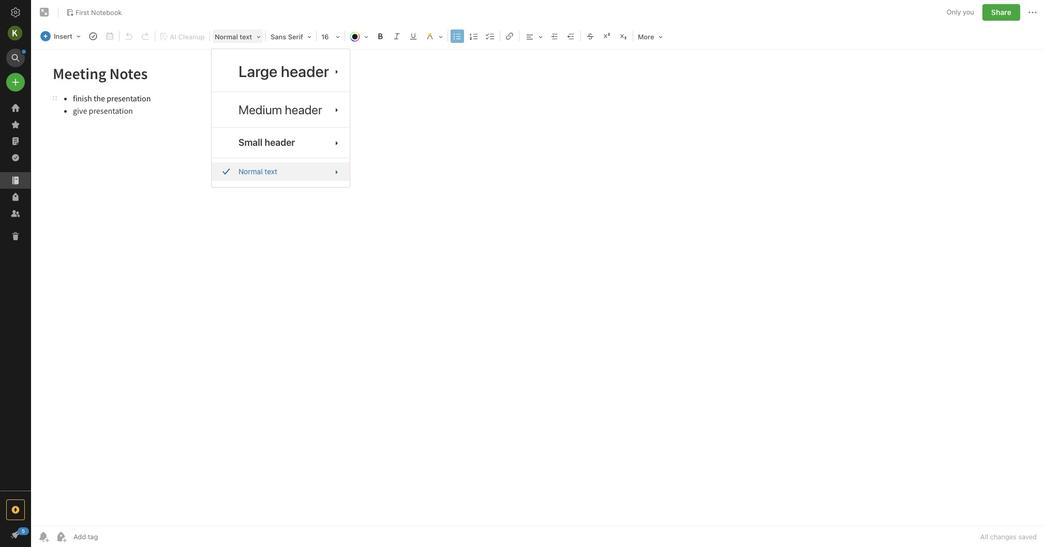 Task type: vqa. For each thing, say whether or not it's contained in the screenshot.
the bottommost the to
no



Task type: locate. For each thing, give the bounding box(es) containing it.
large header
[[239, 62, 329, 80]]

[object object] field down sans
[[212, 55, 350, 88]]

0 horizontal spatial normal
[[215, 33, 238, 41]]

medium header
[[239, 103, 322, 117]]

add tag image
[[55, 531, 67, 543]]

header
[[281, 62, 329, 80], [285, 103, 322, 117], [265, 137, 295, 148]]

upgrade image
[[9, 504, 22, 517]]

all changes saved
[[981, 533, 1037, 541]]

1 [object object] field from the top
[[212, 55, 350, 88]]

sans
[[271, 33, 286, 41]]

[object object] field up small header link
[[212, 96, 350, 123]]

insert
[[54, 32, 72, 40]]

Heading level field
[[211, 29, 264, 44]]

1 vertical spatial normal
[[239, 167, 263, 176]]

4 [object object] field from the top
[[212, 163, 350, 181]]

normal text down the small
[[239, 167, 277, 176]]

0 vertical spatial header
[[281, 62, 329, 80]]

1 horizontal spatial normal
[[239, 167, 263, 176]]

Font family field
[[267, 29, 315, 44]]

dropdown list menu
[[212, 55, 350, 181]]

1 horizontal spatial text
[[265, 167, 277, 176]]

first notebook
[[76, 8, 122, 16]]

more
[[638, 33, 655, 41]]

only you
[[947, 8, 975, 16]]

[object Object] field
[[212, 55, 350, 88], [212, 96, 350, 123], [212, 132, 350, 154], [212, 163, 350, 181]]

normal text
[[215, 33, 252, 41], [239, 167, 277, 176]]

subscript image
[[616, 29, 631, 43]]

only
[[947, 8, 961, 16]]

Note Editor text field
[[31, 50, 1046, 526]]

header up normal text link
[[265, 137, 295, 148]]

tree
[[0, 100, 31, 491]]

normal text up large
[[215, 33, 252, 41]]

strikethrough image
[[583, 29, 598, 43]]

small header link
[[212, 132, 350, 154]]

checklist image
[[483, 29, 498, 43]]

0 vertical spatial text
[[240, 33, 252, 41]]

[object object] field up normal text link
[[212, 132, 350, 154]]

header for large header
[[281, 62, 329, 80]]

normal text inside menu item
[[239, 167, 277, 176]]

small header
[[239, 137, 295, 148]]

0 horizontal spatial text
[[240, 33, 252, 41]]

1 vertical spatial text
[[265, 167, 277, 176]]

[object object] field containing medium header
[[212, 96, 350, 123]]

large
[[239, 62, 278, 80]]

header down serif
[[281, 62, 329, 80]]

text inside heading level field
[[240, 33, 252, 41]]

expand note image
[[38, 6, 51, 19]]

normal text link
[[212, 163, 350, 181]]

1 vertical spatial header
[[285, 103, 322, 117]]

normal inside heading level field
[[215, 33, 238, 41]]

2 vertical spatial header
[[265, 137, 295, 148]]

you
[[963, 8, 975, 16]]

[object object] field down small header link
[[212, 163, 350, 181]]

header for small header
[[265, 137, 295, 148]]

task image
[[86, 29, 100, 43]]

notebook
[[91, 8, 122, 16]]

first notebook button
[[63, 5, 125, 20]]

text left sans
[[240, 33, 252, 41]]

indent image
[[548, 29, 562, 43]]

insert link image
[[503, 29, 517, 43]]

header up small header link
[[285, 103, 322, 117]]

0 vertical spatial normal text
[[215, 33, 252, 41]]

more actions image
[[1027, 6, 1039, 19]]

[object object] field containing small header
[[212, 132, 350, 154]]

normal
[[215, 33, 238, 41], [239, 167, 263, 176]]

text down small header
[[265, 167, 277, 176]]

home image
[[9, 102, 22, 114]]

1 vertical spatial normal text
[[239, 167, 277, 176]]

share button
[[983, 4, 1021, 21]]

add a reminder image
[[37, 531, 50, 543]]

0 vertical spatial normal
[[215, 33, 238, 41]]

large header link
[[212, 55, 350, 88]]

Help and Learning task checklist field
[[0, 527, 31, 543]]

share
[[992, 8, 1012, 17]]

2 [object object] field from the top
[[212, 96, 350, 123]]

3 [object object] field from the top
[[212, 132, 350, 154]]

click to expand image
[[27, 528, 34, 541]]

text
[[240, 33, 252, 41], [265, 167, 277, 176]]

first
[[76, 8, 89, 16]]



Task type: describe. For each thing, give the bounding box(es) containing it.
Font color field
[[346, 29, 372, 44]]

More field
[[635, 29, 666, 44]]

superscript image
[[600, 29, 614, 43]]

outdent image
[[564, 29, 579, 43]]

16
[[321, 33, 329, 41]]

normal inside menu item
[[239, 167, 263, 176]]

small
[[239, 137, 263, 148]]

Font size field
[[318, 29, 344, 44]]

text inside normal text link
[[265, 167, 277, 176]]

[object object] field containing large header
[[212, 55, 350, 88]]

note window element
[[31, 0, 1046, 548]]

Highlight field
[[422, 29, 447, 44]]

serif
[[288, 33, 303, 41]]

italic image
[[390, 29, 404, 43]]

all
[[981, 533, 989, 541]]

sans serif
[[271, 33, 303, 41]]

normal text inside heading level field
[[215, 33, 252, 41]]

medium header link
[[212, 96, 350, 123]]

numbered list image
[[467, 29, 481, 43]]

Insert field
[[38, 29, 84, 43]]

account image
[[8, 26, 22, 40]]

bulleted list image
[[450, 29, 465, 43]]

More actions field
[[1027, 4, 1039, 21]]

[object object] field containing normal text
[[212, 163, 350, 181]]

Add tag field
[[72, 533, 150, 542]]

normal text menu item
[[212, 163, 350, 181]]

medium
[[239, 103, 282, 117]]

5
[[22, 528, 25, 535]]

bold image
[[373, 29, 388, 43]]

Alignment field
[[521, 29, 547, 44]]

underline image
[[406, 29, 421, 43]]

changes
[[990, 533, 1017, 541]]

header for medium header
[[285, 103, 322, 117]]

saved
[[1019, 533, 1037, 541]]

settings image
[[9, 6, 22, 19]]

Account field
[[0, 23, 31, 43]]



